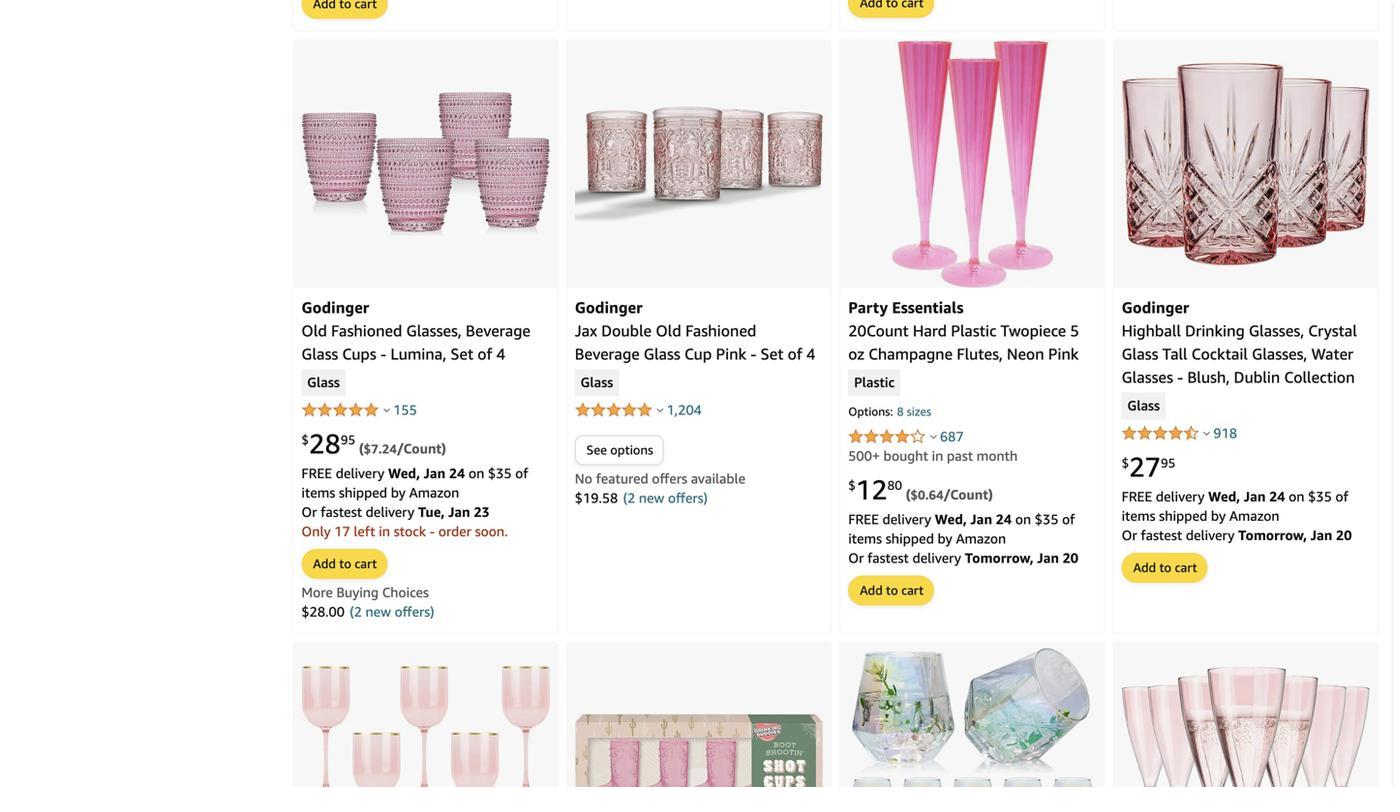 Task type: describe. For each thing, give the bounding box(es) containing it.
1 horizontal spatial fastest
[[868, 550, 909, 566]]

80
[[888, 478, 902, 493]]

plastic inside party essentials 20count hard plastic twopiece 5 oz champagne flutes, neon pink
[[951, 322, 997, 340]]

essentials
[[892, 298, 964, 317]]

1 horizontal spatial cart
[[902, 583, 924, 598]]

500+
[[849, 448, 880, 464]]

$ for 28
[[302, 432, 309, 447]]

offers) inside no featured offers available $19.58 (2 new offers)
[[668, 490, 708, 506]]

of inside godinger jax double old fashioned beverage glass cup pink - set of 4
[[788, 345, 803, 363]]

glass down jax
[[581, 375, 613, 392]]

1 horizontal spatial shipped
[[886, 531, 934, 547]]

glasses, for 28
[[406, 322, 462, 340]]

or fastest delivery tomorrow, jan 20 element for free delivery wed, jan 24 on $35 of items shipped by amazon element to the right
[[1122, 528, 1352, 544]]

see options
[[587, 443, 653, 458]]

0 vertical spatial free
[[302, 466, 332, 482]]

155 link
[[393, 402, 417, 418]]

neon
[[1007, 345, 1045, 363]]

cups
[[342, 345, 377, 363]]

2 horizontal spatial free
[[1122, 489, 1153, 505]]

godinger jax double old fashioned beverage glass cup pink - set of 4 image
[[575, 107, 823, 222]]

1 horizontal spatial or
[[849, 550, 864, 566]]

2 horizontal spatial amazon
[[1230, 508, 1280, 524]]

4 pack 1.5 fl oz pink cowboy boot shot cups | acrylic rodeo western bachelorette party decorations | yeehaw barware, 21 bi... image
[[575, 714, 823, 787]]

beverage inside the godinger old fashioned glasses, beverage glass cups - lumina, set of 4
[[466, 322, 531, 340]]

0 horizontal spatial free delivery wed, jan 24 on $35 of items shipped by amazon element
[[302, 466, 528, 501]]

highball drinking glasses, crystal glass tall cocktail glasses, water glasses - blush, dublin collection link
[[1122, 322, 1358, 387]]

oz
[[849, 345, 865, 363]]

godinger for 27
[[1122, 298, 1190, 317]]

order
[[439, 524, 472, 540]]

1 horizontal spatial $35
[[1035, 511, 1059, 527]]

2 vertical spatial by
[[938, 531, 953, 547]]

1 horizontal spatial 24
[[996, 511, 1012, 527]]

old fashioned glasses, beverage glass cups - lumina, set of 4 link
[[302, 322, 531, 363]]

new inside more buying choices $28.00 (2 new offers)
[[366, 604, 391, 620]]

no
[[575, 471, 593, 487]]

0 vertical spatial or fastest delivery tomorrow, jan 20
[[1122, 528, 1352, 544]]

bought
[[884, 448, 929, 464]]

popover image
[[930, 434, 937, 439]]

$ 27 95
[[1122, 451, 1176, 483]]

cup
[[685, 345, 712, 363]]

nuxaoisgel stemless wine glass set of 12,iridescent glassware for gift,modern rainbow wine glass for serving white wine, r... image
[[849, 648, 1097, 787]]

1 horizontal spatial to
[[886, 583, 898, 598]]

water
[[1312, 345, 1354, 363]]

wed, for or fastest delivery tomorrow, jan 20 element for the middle free delivery wed, jan 24 on $35 of items shipped by amazon element
[[935, 511, 967, 527]]

or fastest delivery tomorrow, jan 20 element for the middle free delivery wed, jan 24 on $35 of items shipped by amazon element
[[849, 550, 1079, 566]]

beverage inside godinger jax double old fashioned beverage glass cup pink - set of 4
[[575, 345, 640, 363]]

1 horizontal spatial free
[[849, 511, 879, 527]]

(2 inside no featured offers available $19.58 (2 new offers)
[[623, 490, 636, 506]]

0 vertical spatial by
[[391, 485, 406, 501]]

5
[[1070, 322, 1080, 340]]

23
[[474, 504, 490, 520]]

2 horizontal spatial fastest
[[1141, 528, 1183, 544]]

add to cart for 28
[[313, 557, 377, 572]]

more buying choices $28.00 (2 new offers)
[[302, 585, 434, 620]]

options:
[[849, 405, 893, 419]]

lumina,
[[391, 345, 447, 363]]

20count
[[849, 322, 909, 340]]

offers
[[652, 471, 688, 487]]

$ 28 95 ( $7.24 /count)
[[302, 428, 446, 460]]

- inside godinger jax double old fashioned beverage glass cup pink - set of 4
[[751, 345, 757, 363]]

1 horizontal spatial on $35 of items shipped by amazon
[[849, 511, 1075, 547]]

0 horizontal spatial on $35 of items shipped by amazon
[[302, 466, 528, 501]]

new inside no featured offers available $19.58 (2 new offers)
[[639, 490, 665, 506]]

1 vertical spatial shipped
[[1159, 508, 1208, 524]]

jax double old fashioned beverage glass cup pink - set of 4 link
[[575, 322, 816, 363]]

to for 27
[[1160, 560, 1172, 575]]

1 horizontal spatial free delivery wed, jan 24 on $35 of items shipped by amazon element
[[849, 511, 1075, 547]]

- down the tue,
[[430, 524, 435, 540]]

$7.24
[[364, 442, 397, 457]]

155
[[393, 402, 417, 418]]

glasses, for 27
[[1249, 322, 1305, 340]]

- inside godinger highball drinking glasses, crystal glass tall cocktail glasses, water glasses - blush, dublin collection
[[1178, 368, 1184, 387]]

available
[[691, 471, 746, 487]]

set inside the godinger old fashioned glasses, beverage glass cups - lumina, set of 4
[[451, 345, 474, 363]]

of inside the godinger old fashioned glasses, beverage glass cups - lumina, set of 4
[[478, 345, 492, 363]]

500+ bought in past month
[[849, 448, 1018, 464]]

pink inside godinger jax double old fashioned beverage glass cup pink - set of 4
[[716, 345, 747, 363]]

$28.00
[[302, 604, 345, 620]]

1 vertical spatial $35
[[1309, 489, 1332, 505]]

95 for 28
[[341, 432, 355, 447]]

set inside godinger jax double old fashioned beverage glass cup pink - set of 4
[[761, 345, 784, 363]]

0 vertical spatial 20
[[1336, 528, 1352, 544]]

popover image for 28
[[384, 408, 390, 413]]

glass up the 28
[[307, 375, 340, 392]]

2 horizontal spatial free delivery wed, jan 24 on $35 of items shipped by amazon element
[[1122, 489, 1349, 524]]

0 vertical spatial 24
[[449, 466, 465, 482]]

0 horizontal spatial 20
[[1063, 550, 1079, 566]]

only
[[302, 524, 331, 540]]

(2 new offers) link for offers)
[[350, 604, 434, 620]]

1 vertical spatial or fastest delivery tomorrow, jan 20
[[849, 550, 1079, 566]]

add for 28
[[313, 557, 336, 572]]

champagne
[[869, 345, 953, 363]]

sizes
[[907, 405, 932, 419]]

1 horizontal spatial add
[[860, 583, 883, 598]]

items for the middle free delivery wed, jan 24 on $35 of items shipped by amazon element
[[849, 531, 882, 547]]

( for 12
[[906, 486, 911, 502]]

12
[[856, 473, 888, 506]]

buying
[[336, 585, 379, 601]]

- inside the godinger old fashioned glasses, beverage glass cups - lumina, set of 4
[[381, 345, 387, 363]]

or fastest delivery tue, jan 23
[[302, 504, 490, 520]]

918 link
[[1214, 425, 1238, 441]]

hard
[[913, 322, 947, 340]]

or fastest delivery tue, jan 23 element
[[302, 504, 490, 520]]

0 horizontal spatial free delivery wed, jan 24
[[302, 466, 469, 482]]

1,204
[[667, 402, 702, 418]]

0 vertical spatial $35
[[488, 466, 512, 482]]

2 horizontal spatial by
[[1211, 508, 1226, 524]]

1 horizontal spatial popover image
[[657, 408, 664, 413]]

month
[[977, 448, 1018, 464]]

687
[[940, 428, 964, 444]]

see options link
[[576, 436, 663, 465]]

cocktail
[[1192, 345, 1248, 363]]

add to cart button for 27
[[1123, 554, 1207, 582]]

zonbaizey champagne flutes plastic - 16 pack plastic champagne glasses, shatterproof & reusable stemless champagne flutes,... image
[[1122, 667, 1370, 787]]

1 horizontal spatial in
[[932, 448, 944, 464]]

$ 12 80 ( $0.64 /count)
[[849, 473, 993, 506]]

2 vertical spatial on
[[1016, 511, 1031, 527]]

soon.
[[475, 524, 508, 540]]

tomorrow, for free delivery wed, jan 24 on $35 of items shipped by amazon element to the right
[[1239, 528, 1307, 544]]

0 vertical spatial fastest
[[321, 504, 362, 520]]

$19.58
[[575, 490, 618, 506]]

fashioned inside the godinger old fashioned glasses, beverage glass cups - lumina, set of 4
[[331, 322, 402, 340]]

1 vertical spatial 24
[[1270, 489, 1286, 505]]

918
[[1214, 425, 1238, 441]]

options: 8 sizes
[[849, 405, 932, 419]]

offers) inside more buying choices $28.00 (2 new offers)
[[395, 604, 434, 620]]

0 horizontal spatial plastic
[[854, 375, 895, 392]]

2 vertical spatial amazon
[[956, 531, 1006, 547]]

20count hard plastic twopiece 5 oz champagne flutes, neon pink link
[[849, 322, 1080, 363]]

godinger jax double old fashioned beverage glass cup pink - set of 4
[[575, 298, 816, 363]]

0 horizontal spatial shipped
[[339, 485, 387, 501]]

1 horizontal spatial free delivery wed, jan 24
[[849, 511, 1016, 527]]

options
[[610, 443, 653, 458]]

1 horizontal spatial add to cart
[[860, 583, 924, 598]]

add to cart for 27
[[1134, 560, 1198, 575]]

95 for 27
[[1161, 456, 1176, 471]]

tue,
[[418, 504, 445, 520]]

godinger old fashioned glasses, beverage glass cups - lumina, set of 4
[[302, 298, 531, 363]]



Task type: locate. For each thing, give the bounding box(es) containing it.
4 right lumina,
[[497, 345, 506, 363]]

set right lumina,
[[451, 345, 474, 363]]

2 horizontal spatial free delivery wed, jan 24
[[1122, 489, 1289, 505]]

free delivery wed, jan 24 down $0.64
[[849, 511, 1016, 527]]

1,204 link
[[667, 402, 702, 418]]

collection
[[1285, 368, 1355, 387]]

shipped down $0.64
[[886, 531, 934, 547]]

twopiece
[[1001, 322, 1066, 340]]

2 horizontal spatial on
[[1289, 489, 1305, 505]]

set right the cup
[[761, 345, 784, 363]]

( for 28
[[359, 441, 364, 457]]

godinger highball drinking glasses, crystal glass tall cocktail glasses, water glasses - blush, dublin collection
[[1122, 298, 1358, 387]]

1 vertical spatial offers)
[[395, 604, 434, 620]]

free
[[302, 466, 332, 482], [1122, 489, 1153, 505], [849, 511, 879, 527]]

( right 80
[[906, 486, 911, 502]]

- right cups
[[381, 345, 387, 363]]

party essentials 20count hard plastic twopiece 5 oz champagne flutes, neon pink
[[849, 298, 1080, 363]]

godinger highball drinking glasses, crystal glass tall cocktail glasses, water glasses - blush, dublin collection image
[[1122, 63, 1370, 266]]

1 horizontal spatial items
[[849, 531, 882, 547]]

4
[[497, 345, 506, 363], [807, 345, 816, 363]]

0 horizontal spatial /count)
[[397, 441, 446, 457]]

1 set from the left
[[451, 345, 474, 363]]

1 pink from the left
[[716, 345, 747, 363]]

party
[[849, 298, 888, 317]]

0 horizontal spatial free
[[302, 466, 332, 482]]

offers) down "offers"
[[668, 490, 708, 506]]

95 inside $ 28 95 ( $7.24 /count)
[[341, 432, 355, 447]]

0 horizontal spatial add to cart
[[313, 557, 377, 572]]

$0.64
[[911, 487, 944, 502]]

2 horizontal spatial or
[[1122, 528, 1138, 544]]

drinking
[[1185, 322, 1245, 340]]

28
[[309, 428, 341, 460]]

4 left the oz
[[807, 345, 816, 363]]

$ for 12
[[849, 478, 856, 493]]

fastest down the 12
[[868, 550, 909, 566]]

1 horizontal spatial (2
[[623, 490, 636, 506]]

see
[[587, 443, 607, 458]]

2 vertical spatial fastest
[[868, 550, 909, 566]]

$ down 500+
[[849, 478, 856, 493]]

items for free delivery wed, jan 24 on $35 of items shipped by amazon element to the right
[[1122, 508, 1156, 524]]

glass inside godinger highball drinking glasses, crystal glass tall cocktail glasses, water glasses - blush, dublin collection
[[1122, 345, 1159, 363]]

2 vertical spatial free
[[849, 511, 879, 527]]

jan
[[424, 466, 446, 482], [1244, 489, 1266, 505], [448, 504, 470, 520], [971, 511, 993, 527], [1311, 528, 1333, 544], [1038, 550, 1059, 566]]

offers) down choices
[[395, 604, 434, 620]]

add to cart
[[313, 557, 377, 572], [1134, 560, 1198, 575], [860, 583, 924, 598]]

wed, down 918 link
[[1209, 489, 1241, 505]]

free delivery wed, jan 24 on $35 of items shipped by amazon element down $0.64
[[849, 511, 1075, 547]]

(2 new offers) link for new
[[623, 490, 708, 506]]

1 godinger from the left
[[302, 298, 369, 317]]

items for free delivery wed, jan 24 on $35 of items shipped by amazon element to the left
[[302, 485, 335, 501]]

0 horizontal spatial 24
[[449, 466, 465, 482]]

/count) inside $ 28 95 ( $7.24 /count)
[[397, 441, 446, 457]]

left
[[354, 524, 375, 540]]

3 godinger from the left
[[1122, 298, 1190, 317]]

fashioned inside godinger jax double old fashioned beverage glass cup pink - set of 4
[[686, 322, 757, 340]]

shipped down $ 27 95 at the bottom right of page
[[1159, 508, 1208, 524]]

2 horizontal spatial on $35 of items shipped by amazon
[[1122, 489, 1349, 524]]

687 link
[[940, 428, 964, 444]]

godinger up highball
[[1122, 298, 1190, 317]]

by up 'or fastest delivery tue, jan 23' element
[[391, 485, 406, 501]]

new
[[639, 490, 665, 506], [366, 604, 391, 620]]

godinger old fashioned glasses, beverage glass cups - lumina, set of 4 image
[[302, 92, 550, 236]]

old inside godinger jax double old fashioned beverage glass cup pink - set of 4
[[656, 322, 682, 340]]

wed, down $7.24
[[388, 466, 420, 482]]

95 inside $ 27 95
[[1161, 456, 1176, 471]]

1 horizontal spatial offers)
[[668, 490, 708, 506]]

0 vertical spatial $
[[302, 432, 309, 447]]

0 vertical spatial /count)
[[397, 441, 446, 457]]

no featured offers available $19.58 (2 new offers)
[[575, 471, 746, 506]]

/count) down 155
[[397, 441, 446, 457]]

more
[[302, 585, 333, 601]]

1 vertical spatial in
[[379, 524, 390, 540]]

glass inside godinger jax double old fashioned beverage glass cup pink - set of 4
[[644, 345, 681, 363]]

amazon up the tue,
[[409, 485, 459, 501]]

0 vertical spatial on
[[469, 466, 485, 482]]

popover image left '1,204'
[[657, 408, 664, 413]]

popover image
[[384, 408, 390, 413], [657, 408, 664, 413], [1204, 431, 1211, 436]]

0 horizontal spatial on
[[469, 466, 485, 482]]

(2 inside more buying choices $28.00 (2 new offers)
[[350, 604, 362, 620]]

fashioned
[[331, 322, 402, 340], [686, 322, 757, 340]]

2 horizontal spatial $
[[1122, 456, 1129, 471]]

old
[[302, 322, 327, 340], [656, 322, 682, 340]]

0 horizontal spatial set
[[451, 345, 474, 363]]

2 vertical spatial 24
[[996, 511, 1012, 527]]

old inside the godinger old fashioned glasses, beverage glass cups - lumina, set of 4
[[302, 322, 327, 340]]

in right left
[[379, 524, 390, 540]]

wed, for 'or fastest delivery tue, jan 23' element
[[388, 466, 420, 482]]

or fastest delivery tomorrow, jan 20
[[1122, 528, 1352, 544], [849, 550, 1079, 566]]

free down the 12
[[849, 511, 879, 527]]

wed,
[[388, 466, 420, 482], [1209, 489, 1241, 505], [935, 511, 967, 527]]

0 horizontal spatial or fastest delivery tomorrow, jan 20
[[849, 550, 1079, 566]]

godinger for 28
[[302, 298, 369, 317]]

glass left the cup
[[644, 345, 681, 363]]

items down 27
[[1122, 508, 1156, 524]]

2 vertical spatial wed,
[[935, 511, 967, 527]]

1 horizontal spatial godinger
[[575, 298, 643, 317]]

95
[[341, 432, 355, 447], [1161, 456, 1176, 471]]

( inside $ 28 95 ( $7.24 /count)
[[359, 441, 364, 457]]

$
[[302, 432, 309, 447], [1122, 456, 1129, 471], [849, 478, 856, 493]]

- down "tall"
[[1178, 368, 1184, 387]]

party essentials 20count hard plastic twopiece 5 oz champagne flutes, neon pink image
[[892, 40, 1054, 288]]

godinger up cups
[[302, 298, 369, 317]]

$ for 27
[[1122, 456, 1129, 471]]

free delivery wed, jan 24
[[302, 466, 469, 482], [1122, 489, 1289, 505], [849, 511, 1016, 527]]

/count) down the past at the bottom right
[[944, 486, 993, 502]]

95 left $7.24
[[341, 432, 355, 447]]

add to cart button
[[303, 550, 387, 578], [1123, 554, 1207, 582], [849, 577, 934, 605]]

free delivery wed, jan 24 down $7.24
[[302, 466, 469, 482]]

/count) inside $ 12 80 ( $0.64 /count)
[[944, 486, 993, 502]]

0 horizontal spatial items
[[302, 485, 335, 501]]

/count)
[[397, 441, 446, 457], [944, 486, 993, 502]]

of
[[478, 345, 492, 363], [788, 345, 803, 363], [515, 466, 528, 482], [1336, 489, 1349, 505], [1062, 511, 1075, 527]]

only 17 left in stock - order soon.
[[302, 524, 508, 540]]

0 vertical spatial shipped
[[339, 485, 387, 501]]

1 horizontal spatial new
[[639, 490, 665, 506]]

pink inside party essentials 20count hard plastic twopiece 5 oz champagne flutes, neon pink
[[1049, 345, 1079, 363]]

beverage
[[466, 322, 531, 340], [575, 345, 640, 363]]

1 4 from the left
[[497, 345, 506, 363]]

in down popover icon
[[932, 448, 944, 464]]

free delivery wed, jan 24 down $ 27 95 at the bottom right of page
[[1122, 489, 1289, 505]]

glass left cups
[[302, 345, 338, 363]]

pink right the cup
[[716, 345, 747, 363]]

2 4 from the left
[[807, 345, 816, 363]]

2 horizontal spatial godinger
[[1122, 298, 1190, 317]]

1 vertical spatial fastest
[[1141, 528, 1183, 544]]

pink
[[716, 345, 747, 363], [1049, 345, 1079, 363]]

blush,
[[1188, 368, 1230, 387]]

beverage left jax
[[466, 322, 531, 340]]

glass inside the godinger old fashioned glasses, beverage glass cups - lumina, set of 4
[[302, 345, 338, 363]]

0 vertical spatial or
[[302, 504, 317, 520]]

0 horizontal spatial $35
[[488, 466, 512, 482]]

0 horizontal spatial offers)
[[395, 604, 434, 620]]

1 vertical spatial (
[[906, 486, 911, 502]]

1 horizontal spatial (
[[906, 486, 911, 502]]

tall
[[1163, 345, 1188, 363]]

$35
[[488, 466, 512, 482], [1309, 489, 1332, 505], [1035, 511, 1059, 527]]

$ inside $ 12 80 ( $0.64 /count)
[[849, 478, 856, 493]]

plastic up flutes,
[[951, 322, 997, 340]]

1 horizontal spatial 95
[[1161, 456, 1176, 471]]

beverage down double on the left top of the page
[[575, 345, 640, 363]]

$ down 'glasses'
[[1122, 456, 1129, 471]]

shipped up 'or fastest delivery tue, jan 23' element
[[339, 485, 387, 501]]

to for 28
[[339, 557, 351, 572]]

godinger inside godinger jax double old fashioned beverage glass cup pink - set of 4
[[575, 298, 643, 317]]

1 vertical spatial or
[[1122, 528, 1138, 544]]

past
[[947, 448, 973, 464]]

2 pink from the left
[[1049, 345, 1079, 363]]

0 horizontal spatial or
[[302, 504, 317, 520]]

/count) for 12
[[944, 486, 993, 502]]

new down buying
[[366, 604, 391, 620]]

fashioned up cups
[[331, 322, 402, 340]]

add to cart button for 28
[[303, 550, 387, 578]]

by down $0.64
[[938, 531, 953, 547]]

amazon
[[409, 485, 459, 501], [1230, 508, 1280, 524], [956, 531, 1006, 547]]

choices
[[382, 585, 429, 601]]

1 horizontal spatial 4
[[807, 345, 816, 363]]

8 sizes link
[[893, 405, 936, 423]]

cart for 27
[[1175, 560, 1198, 575]]

shipped
[[339, 485, 387, 501], [1159, 508, 1208, 524], [886, 531, 934, 547]]

0 horizontal spatial popover image
[[384, 408, 390, 413]]

free down 27
[[1122, 489, 1153, 505]]

popover image for 27
[[1204, 431, 1211, 436]]

highball
[[1122, 322, 1181, 340]]

amazon down 918 link
[[1230, 508, 1280, 524]]

(2 down buying
[[350, 604, 362, 620]]

in
[[932, 448, 944, 464], [379, 524, 390, 540]]

2 vertical spatial or
[[849, 550, 864, 566]]

0 vertical spatial (2
[[623, 490, 636, 506]]

2 horizontal spatial add
[[1134, 560, 1156, 575]]

1 vertical spatial on
[[1289, 489, 1305, 505]]

0 horizontal spatial (2
[[350, 604, 362, 620]]

featured
[[596, 471, 649, 487]]

1 horizontal spatial /count)
[[944, 486, 993, 502]]

0 vertical spatial wed,
[[388, 466, 420, 482]]

( right the 28
[[359, 441, 364, 457]]

free delivery wed, jan 24 on $35 of items shipped by amazon element
[[302, 466, 528, 501], [1122, 489, 1349, 524], [849, 511, 1075, 547]]

(2 new offers) link down "offers"
[[623, 490, 708, 506]]

cart
[[355, 557, 377, 572], [1175, 560, 1198, 575], [902, 583, 924, 598]]

0 horizontal spatial amazon
[[409, 485, 459, 501]]

1 vertical spatial or fastest delivery tomorrow, jan 20 element
[[849, 550, 1079, 566]]

or down 27
[[1122, 528, 1138, 544]]

tomorrow, for the middle free delivery wed, jan 24 on $35 of items shipped by amazon element
[[965, 550, 1034, 566]]

on $35 of items shipped by amazon
[[302, 466, 528, 501], [1122, 489, 1349, 524], [849, 511, 1075, 547]]

1 horizontal spatial add to cart button
[[849, 577, 934, 605]]

on
[[469, 466, 485, 482], [1289, 489, 1305, 505], [1016, 511, 1031, 527]]

double
[[601, 322, 652, 340]]

or
[[302, 504, 317, 520], [1122, 528, 1138, 544], [849, 550, 864, 566]]

0 horizontal spatial (
[[359, 441, 364, 457]]

-
[[381, 345, 387, 363], [751, 345, 757, 363], [1178, 368, 1184, 387], [430, 524, 435, 540]]

flutes,
[[957, 345, 1003, 363]]

godinger inside the godinger old fashioned glasses, beverage glass cups - lumina, set of 4
[[302, 298, 369, 317]]

glasses
[[1122, 368, 1174, 387]]

crystal
[[1309, 322, 1358, 340]]

0 vertical spatial offers)
[[668, 490, 708, 506]]

godinger inside godinger highball drinking glasses, crystal glass tall cocktail glasses, water glasses - blush, dublin collection
[[1122, 298, 1190, 317]]

on $35 of items shipped by amazon down $0.64
[[849, 511, 1075, 547]]

add for 27
[[1134, 560, 1156, 575]]

$ inside $ 27 95
[[1122, 456, 1129, 471]]

jax
[[575, 322, 597, 340]]

1 horizontal spatial $
[[849, 478, 856, 493]]

4 inside godinger jax double old fashioned beverage glass cup pink - set of 4
[[807, 345, 816, 363]]

0 vertical spatial tomorrow,
[[1239, 528, 1307, 544]]

0 horizontal spatial old
[[302, 322, 327, 340]]

glasses, inside the godinger old fashioned glasses, beverage glass cups - lumina, set of 4
[[406, 322, 462, 340]]

or up only
[[302, 504, 317, 520]]

0 horizontal spatial pink
[[716, 345, 747, 363]]

1 vertical spatial free delivery wed, jan 24
[[1122, 489, 1289, 505]]

0 horizontal spatial or fastest delivery tomorrow, jan 20 element
[[849, 550, 1079, 566]]

2 horizontal spatial to
[[1160, 560, 1172, 575]]

0 vertical spatial in
[[932, 448, 944, 464]]

8
[[897, 405, 904, 419]]

cart for 28
[[355, 557, 377, 572]]

popover image left 918 link
[[1204, 431, 1211, 436]]

1 fashioned from the left
[[331, 322, 402, 340]]

$ left $7.24
[[302, 432, 309, 447]]

set
[[451, 345, 474, 363], [761, 345, 784, 363]]

4 inside the godinger old fashioned glasses, beverage glass cups - lumina, set of 4
[[497, 345, 506, 363]]

- right the cup
[[751, 345, 757, 363]]

popover image left 155
[[384, 408, 390, 413]]

glasses,
[[406, 322, 462, 340], [1249, 322, 1305, 340], [1252, 345, 1308, 363]]

95 down 'glasses'
[[1161, 456, 1176, 471]]

1 horizontal spatial (2 new offers) link
[[623, 490, 708, 506]]

2 godinger from the left
[[575, 298, 643, 317]]

(2 new offers) link down choices
[[350, 604, 434, 620]]

pink down '5'
[[1049, 345, 1079, 363]]

plastic up options:
[[854, 375, 895, 392]]

add
[[313, 557, 336, 572], [1134, 560, 1156, 575], [860, 583, 883, 598]]

free delivery wed, jan 24 on $35 of items shipped by amazon element up the tue,
[[302, 466, 528, 501]]

plasticpro pink wine cup with gold rim plastic wine glasses set of 10 elegant wine goblets hard plastic wine cups on stem ... image
[[302, 666, 550, 787]]

amazon down $ 12 80 ( $0.64 /count)
[[956, 531, 1006, 547]]

0 horizontal spatial godinger
[[302, 298, 369, 317]]

(2 down featured
[[623, 490, 636, 506]]

or fastest delivery tomorrow, jan 20 element
[[1122, 528, 1352, 544], [849, 550, 1079, 566]]

2 horizontal spatial shipped
[[1159, 508, 1208, 524]]

by down 918 link
[[1211, 508, 1226, 524]]

1 vertical spatial amazon
[[1230, 508, 1280, 524]]

0 horizontal spatial cart
[[355, 557, 377, 572]]

wed, down $0.64
[[935, 511, 967, 527]]

1 horizontal spatial 20
[[1336, 528, 1352, 544]]

( inside $ 12 80 ( $0.64 /count)
[[906, 486, 911, 502]]

2 old from the left
[[656, 322, 682, 340]]

2 set from the left
[[761, 345, 784, 363]]

items down the 12
[[849, 531, 882, 547]]

2 fashioned from the left
[[686, 322, 757, 340]]

$ inside $ 28 95 ( $7.24 /count)
[[302, 432, 309, 447]]

on $35 of items shipped by amazon up the tue,
[[302, 466, 528, 501]]

1 old from the left
[[302, 322, 327, 340]]

offers)
[[668, 490, 708, 506], [395, 604, 434, 620]]

1 horizontal spatial pink
[[1049, 345, 1079, 363]]

0 vertical spatial beverage
[[466, 322, 531, 340]]

wed, for or fastest delivery tomorrow, jan 20 element associated with free delivery wed, jan 24 on $35 of items shipped by amazon element to the right
[[1209, 489, 1241, 505]]

free down the 28
[[302, 466, 332, 482]]

/count) for 28
[[397, 441, 446, 457]]

1 horizontal spatial or fastest delivery tomorrow, jan 20
[[1122, 528, 1352, 544]]

0 horizontal spatial wed,
[[388, 466, 420, 482]]

plastic
[[951, 322, 997, 340], [854, 375, 895, 392]]

free delivery wed, jan 24 on $35 of items shipped by amazon element down the 918
[[1122, 489, 1349, 524]]

godinger up double on the left top of the page
[[575, 298, 643, 317]]

2 horizontal spatial $35
[[1309, 489, 1332, 505]]

1 vertical spatial $
[[1122, 456, 1129, 471]]

0 horizontal spatial in
[[379, 524, 390, 540]]

tomorrow,
[[1239, 528, 1307, 544], [965, 550, 1034, 566]]

dublin
[[1234, 368, 1281, 387]]

1 horizontal spatial wed,
[[935, 511, 967, 527]]

glass up 'glasses'
[[1122, 345, 1159, 363]]

2 vertical spatial free delivery wed, jan 24
[[849, 511, 1016, 527]]

0 vertical spatial (
[[359, 441, 364, 457]]

or down the 12
[[849, 550, 864, 566]]

0 horizontal spatial 95
[[341, 432, 355, 447]]

0 vertical spatial (2 new offers) link
[[623, 490, 708, 506]]

24
[[449, 466, 465, 482], [1270, 489, 1286, 505], [996, 511, 1012, 527]]

1 vertical spatial by
[[1211, 508, 1226, 524]]

fastest up 17
[[321, 504, 362, 520]]

stock
[[394, 524, 426, 540]]

1 vertical spatial 95
[[1161, 456, 1176, 471]]

new down "offers"
[[639, 490, 665, 506]]

0 horizontal spatial 4
[[497, 345, 506, 363]]

items
[[302, 485, 335, 501], [1122, 508, 1156, 524], [849, 531, 882, 547]]

items up only
[[302, 485, 335, 501]]

27
[[1129, 451, 1161, 483]]

glass down 'glasses'
[[1128, 398, 1160, 415]]

1 horizontal spatial beverage
[[575, 345, 640, 363]]

fastest down $ 27 95 at the bottom right of page
[[1141, 528, 1183, 544]]

17
[[334, 524, 350, 540]]

2 horizontal spatial add to cart button
[[1123, 554, 1207, 582]]

2 horizontal spatial popover image
[[1204, 431, 1211, 436]]

fashioned up the cup
[[686, 322, 757, 340]]

1 horizontal spatial set
[[761, 345, 784, 363]]

on $35 of items shipped by amazon down the 918
[[1122, 489, 1349, 524]]



Task type: vqa. For each thing, say whether or not it's contained in the screenshot.
the middle FREE delivery Wed, Jan 24
yes



